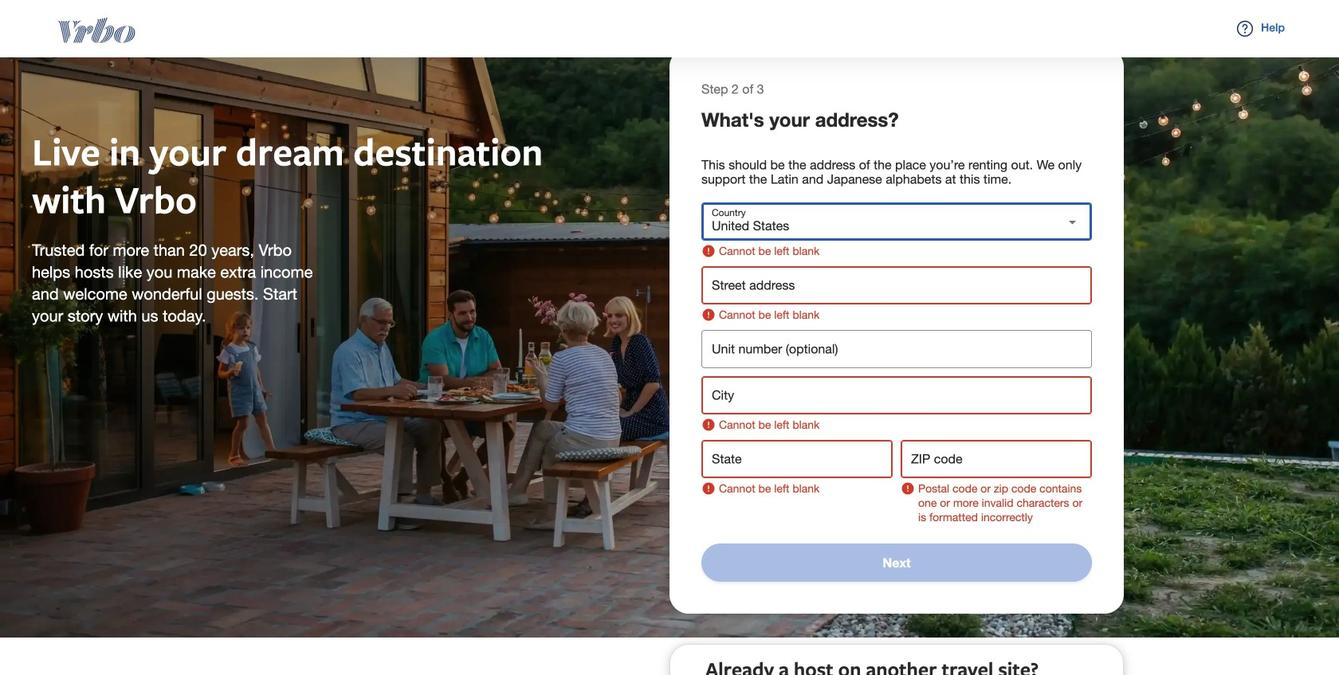 Task type: locate. For each thing, give the bounding box(es) containing it.
  text field
[[702, 330, 1092, 368], [702, 440, 893, 478], [901, 440, 1092, 478]]

1   text field from the top
[[702, 266, 1092, 305]]

name error image
[[702, 244, 716, 258], [702, 308, 716, 322], [702, 418, 716, 432], [702, 482, 716, 496]]

0 vertical spatial   text field
[[702, 266, 1092, 305]]

  text field for 4th name error icon from the top of the page
[[702, 440, 893, 478]]

1 vertical spatial   text field
[[702, 376, 1092, 415]]

1 name error image from the top
[[702, 244, 716, 258]]

2   text field from the top
[[702, 376, 1092, 415]]

  text field for name error image
[[901, 440, 1092, 478]]

vrbo logo image
[[26, 18, 167, 43]]

  text field for second name error icon from the bottom
[[702, 376, 1092, 415]]

  text field
[[702, 266, 1092, 305], [702, 376, 1092, 415]]



Task type: vqa. For each thing, say whether or not it's contained in the screenshot.
"travelers"
no



Task type: describe. For each thing, give the bounding box(es) containing it.
name error image
[[901, 482, 915, 496]]

2 name error image from the top
[[702, 308, 716, 322]]

3 name error image from the top
[[702, 418, 716, 432]]

4 name error image from the top
[[702, 482, 716, 496]]

  text field for third name error icon from the bottom of the page
[[702, 266, 1092, 305]]

family enjoying cabin vacation image
[[0, 0, 1340, 638]]



